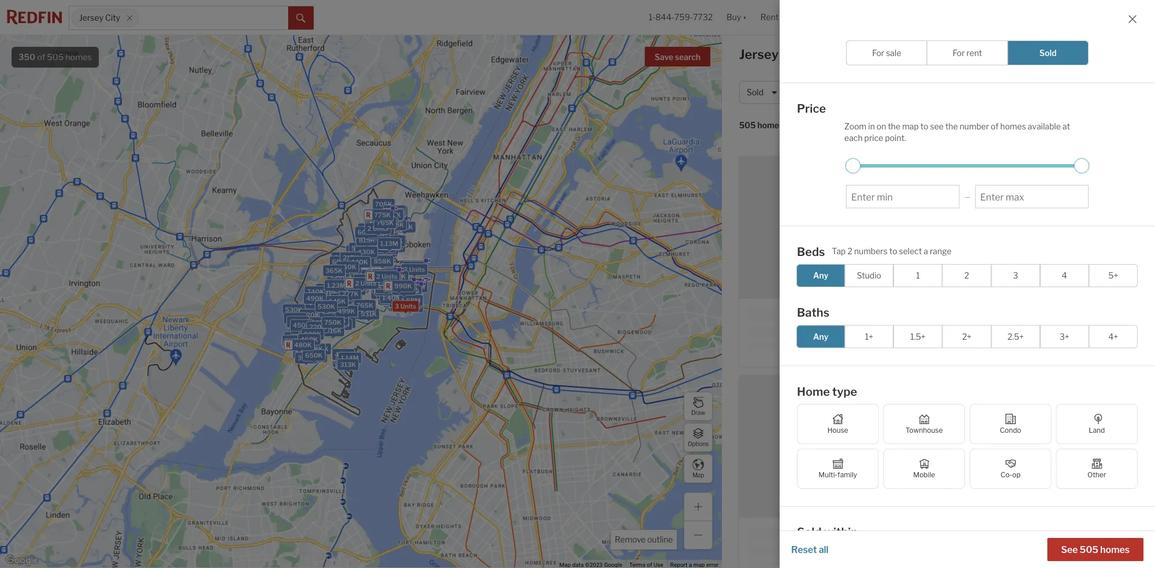 Task type: locate. For each thing, give the bounding box(es) containing it.
0 vertical spatial sold
[[1040, 48, 1057, 57]]

715k
[[311, 314, 327, 322]]

509k
[[306, 312, 324, 319]]

530k up 429k at left bottom
[[285, 306, 303, 314]]

449k
[[335, 351, 352, 358]]

2 horizontal spatial 540k
[[374, 271, 392, 279]]

0 vertical spatial jersey
[[79, 13, 103, 23]]

4 units up the 1.68m
[[398, 287, 420, 295]]

1 horizontal spatial 705k
[[375, 201, 393, 208]]

1 vertical spatial 5
[[386, 298, 390, 306]]

0 vertical spatial 475k
[[356, 276, 373, 284]]

450k up 1.23m
[[330, 272, 347, 280]]

mobile
[[914, 470, 936, 479]]

Any checkbox
[[797, 264, 846, 287]]

540k
[[374, 271, 392, 279], [335, 294, 352, 301], [304, 352, 321, 360]]

each
[[845, 132, 863, 142]]

options
[[688, 440, 709, 447]]

1 vertical spatial 460k
[[300, 336, 318, 343]]

4 up 1.80m
[[402, 262, 407, 270]]

0 horizontal spatial 1.09m
[[360, 261, 379, 268]]

any inside checkbox
[[814, 270, 829, 280]]

660k
[[343, 275, 360, 282], [298, 319, 316, 327], [324, 328, 342, 335]]

1 horizontal spatial 1.09m
[[386, 266, 406, 274]]

2 vertical spatial 540k
[[304, 352, 321, 360]]

0 vertical spatial 620k
[[321, 295, 339, 302]]

440k down the 380k
[[351, 258, 368, 266]]

1.27m
[[331, 321, 350, 328]]

615k
[[364, 271, 381, 278]]

475k up 635k
[[293, 325, 310, 332]]

0 vertical spatial 595k
[[370, 219, 387, 226]]

1 horizontal spatial 540k
[[335, 294, 352, 301]]

within
[[824, 525, 858, 539]]

1 vertical spatial 285k
[[334, 271, 351, 279]]

1 vertical spatial to
[[890, 246, 898, 256]]

to left see
[[921, 121, 929, 131]]

1.88m
[[396, 303, 415, 310]]

365k down the 680k
[[326, 267, 343, 274]]

530k
[[318, 303, 335, 310], [285, 306, 303, 314]]

0 vertical spatial 875k
[[373, 271, 390, 278]]

jersey left city,
[[740, 47, 779, 62]]

1 vertical spatial 650k
[[392, 298, 410, 306]]

350
[[18, 52, 35, 62]]

3 checkbox
[[992, 264, 1041, 287]]

Sold checkbox
[[1008, 40, 1089, 65]]

1.18m
[[385, 295, 403, 302]]

1 horizontal spatial 505
[[740, 120, 756, 130]]

sold inside option
[[1040, 48, 1057, 57]]

360k
[[384, 211, 401, 219], [379, 237, 397, 244]]

530k down 749k
[[318, 303, 335, 310]]

of
[[37, 52, 45, 62], [991, 121, 999, 131]]

1 for from the left
[[873, 48, 885, 57]]

899k
[[380, 288, 398, 296]]

0 vertical spatial 585k
[[321, 286, 338, 294]]

Any radio
[[797, 325, 846, 348]]

recommended button
[[817, 120, 886, 131]]

420k
[[383, 286, 400, 293], [329, 316, 346, 324], [296, 349, 313, 357]]

730k
[[342, 264, 359, 272]]

815k
[[386, 210, 402, 218], [359, 236, 375, 244]]

1 vertical spatial 725k
[[312, 345, 329, 353]]

for
[[873, 48, 885, 57], [953, 48, 965, 57]]

1 horizontal spatial 285k
[[388, 208, 405, 215]]

0 horizontal spatial the
[[888, 121, 901, 131]]

homes inside button
[[1101, 544, 1130, 555]]

2.5+ radio
[[992, 325, 1041, 348]]

0 horizontal spatial jersey
[[79, 13, 103, 23]]

0 horizontal spatial 725k
[[312, 345, 329, 353]]

1 vertical spatial jersey
[[740, 47, 779, 62]]

0 vertical spatial to
[[921, 121, 929, 131]]

620k down 445k
[[302, 311, 320, 319]]

beds
[[797, 244, 826, 258]]

765k
[[378, 209, 395, 217], [376, 218, 393, 225], [377, 219, 394, 226], [382, 236, 399, 244], [357, 302, 374, 309]]

505 inside button
[[1080, 544, 1099, 555]]

505 right 350
[[47, 52, 64, 62]]

1 1.12m from the top
[[393, 283, 411, 290]]

option group
[[847, 40, 1089, 65], [797, 264, 1138, 287], [797, 325, 1138, 348], [797, 404, 1138, 489]]

1 horizontal spatial 875k
[[373, 271, 390, 278]]

jersey for jersey city
[[79, 13, 103, 23]]

jersey left city at left top
[[79, 13, 103, 23]]

1 vertical spatial 660k
[[298, 319, 316, 327]]

1 vertical spatial any
[[814, 331, 829, 341]]

4+ radio
[[1089, 325, 1138, 348]]

for inside checkbox
[[953, 48, 965, 57]]

condo
[[1000, 426, 1022, 434]]

1 horizontal spatial 725k
[[333, 295, 350, 303]]

outline
[[648, 535, 673, 545]]

a
[[924, 246, 929, 256]]

homes inside zoom in on the map to see the number of homes available at each price point.
[[1001, 121, 1027, 131]]

4 left 7
[[398, 287, 402, 295]]

4 units up 1.80m
[[402, 262, 424, 270]]

1 horizontal spatial 460k
[[339, 263, 357, 271]]

1.12m
[[393, 283, 411, 290], [393, 302, 411, 310]]

list box
[[797, 544, 968, 568]]

480k
[[335, 255, 353, 263], [301, 334, 319, 342], [294, 341, 312, 349]]

for left sale
[[873, 48, 885, 57]]

705k up 885k
[[375, 201, 393, 208]]

price
[[797, 101, 826, 115]]

of inside zoom in on the map to see the number of homes available at each price point.
[[991, 121, 999, 131]]

2.65m
[[382, 288, 402, 295]]

1 the from the left
[[888, 121, 901, 131]]

590k
[[364, 272, 382, 279], [304, 331, 322, 338]]

0 vertical spatial 365k
[[344, 258, 361, 266]]

homes down jersey city
[[65, 52, 92, 62]]

700k
[[365, 229, 382, 237], [377, 239, 394, 247], [343, 297, 360, 304]]

505 down sold button at top right
[[740, 120, 756, 130]]

search
[[675, 52, 701, 62]]

0 vertical spatial 1.12m
[[393, 283, 411, 290]]

895k
[[377, 285, 394, 292]]

jersey city, nj homes for sale
[[740, 47, 921, 62]]

map region
[[0, 15, 759, 568]]

645k up 1.24m
[[328, 298, 346, 305]]

sold within
[[797, 525, 858, 539]]

362k
[[298, 354, 315, 362]]

homes down sold button at top right
[[758, 120, 784, 130]]

2 vertical spatial sold
[[797, 525, 822, 539]]

505
[[47, 52, 64, 62], [740, 120, 756, 130], [1080, 544, 1099, 555]]

1 horizontal spatial jersey
[[740, 47, 779, 62]]

2 horizontal spatial sold
[[1040, 48, 1057, 57]]

0 vertical spatial 800k
[[378, 211, 395, 218]]

townhouse
[[906, 426, 943, 434]]

575k
[[349, 281, 366, 289]]

0 vertical spatial 705k
[[375, 201, 393, 208]]

1 vertical spatial 590k
[[304, 331, 322, 338]]

homes left available
[[1001, 121, 1027, 131]]

of right 350
[[37, 52, 45, 62]]

0 horizontal spatial 590k
[[304, 331, 322, 338]]

to left select
[[890, 246, 898, 256]]

220k down 499k
[[336, 319, 353, 327]]

5 units
[[391, 283, 412, 290], [386, 298, 408, 306]]

recommended
[[818, 120, 877, 130]]

225k
[[327, 283, 344, 291]]

any down baths
[[814, 331, 829, 341]]

jersey for jersey city, nj homes for sale
[[740, 47, 779, 62]]

600k
[[379, 221, 397, 229], [358, 229, 376, 236], [362, 246, 380, 253], [334, 254, 352, 262], [330, 300, 347, 307], [308, 318, 326, 325]]

705k up 609k
[[325, 306, 342, 314]]

1 vertical spatial 4
[[1062, 270, 1068, 280]]

2 vertical spatial 1.60m
[[318, 285, 338, 293]]

2 any from the top
[[814, 331, 829, 341]]

2 horizontal spatial 650k
[[392, 298, 410, 306]]

for left rent
[[953, 48, 965, 57]]

4 inside checkbox
[[1062, 270, 1068, 280]]

789k
[[375, 226, 392, 233]]

1.36m
[[395, 286, 414, 293]]

1 vertical spatial 585k
[[297, 318, 315, 326]]

For rent checkbox
[[927, 40, 1009, 65]]

2 for from the left
[[953, 48, 965, 57]]

0 horizontal spatial 660k
[[298, 319, 316, 327]]

180k
[[301, 343, 318, 351], [302, 344, 318, 351]]

370k
[[333, 288, 351, 296]]

2 vertical spatial 365k
[[338, 359, 356, 367]]

365k up 315k
[[344, 258, 361, 266]]

0 vertical spatial 520k
[[352, 277, 369, 285]]

5+ checkbox
[[1089, 264, 1138, 287]]

394k
[[349, 247, 366, 255]]

767k
[[387, 209, 403, 216]]

sold
[[1040, 48, 1057, 57], [747, 87, 764, 97], [797, 525, 822, 539]]

0 vertical spatial 450k
[[330, 272, 347, 280]]

0 vertical spatial 990k
[[394, 282, 412, 290]]

1 vertical spatial 645k
[[285, 337, 302, 345]]

0 vertical spatial 5
[[391, 283, 395, 290]]

0 horizontal spatial 540k
[[304, 352, 321, 360]]

the right see
[[946, 121, 958, 131]]

1 vertical spatial 620k
[[302, 311, 320, 319]]

705k
[[375, 201, 393, 208], [325, 306, 342, 314]]

0 vertical spatial 1.00m
[[346, 283, 365, 290]]

520k
[[352, 277, 369, 285], [381, 295, 398, 303]]

0 horizontal spatial for
[[873, 48, 885, 57]]

units
[[389, 213, 405, 220], [373, 225, 389, 232], [375, 226, 391, 234], [369, 232, 384, 239], [364, 232, 380, 240], [387, 243, 403, 250], [379, 243, 395, 251], [366, 244, 382, 252], [369, 245, 385, 252], [408, 262, 424, 270], [348, 263, 364, 270], [409, 266, 425, 273], [393, 267, 409, 275], [382, 273, 398, 280], [377, 274, 393, 282], [361, 280, 377, 287], [408, 282, 424, 290], [398, 283, 414, 290], [396, 283, 412, 290], [402, 283, 418, 291], [381, 284, 397, 291], [405, 284, 421, 292], [383, 284, 399, 292], [397, 287, 413, 294], [404, 287, 420, 295], [394, 287, 409, 295], [401, 288, 417, 296], [388, 289, 404, 297], [396, 294, 412, 301], [327, 294, 342, 302], [392, 298, 408, 306], [399, 299, 414, 307], [401, 303, 417, 310], [405, 303, 421, 311], [341, 358, 357, 365]]

1.60m
[[368, 221, 387, 228], [378, 273, 397, 280], [318, 285, 338, 293]]

0 vertical spatial 285k
[[388, 208, 405, 215]]

620k down 390k in the bottom of the page
[[321, 295, 339, 302]]

440k left 509k
[[288, 319, 306, 326]]

375k
[[375, 258, 392, 266]]

265k
[[376, 236, 393, 243]]

0 vertical spatial 640k
[[361, 225, 378, 233]]

280k
[[378, 222, 396, 230]]

930k
[[384, 295, 401, 303]]

1 vertical spatial 990k
[[402, 298, 420, 306]]

1 vertical spatial of
[[991, 121, 999, 131]]

homes right see
[[1101, 544, 1130, 555]]

1.45m
[[377, 275, 396, 282]]

baths
[[797, 305, 830, 319]]

photos
[[1066, 123, 1097, 134]]

None search field
[[140, 6, 288, 29]]

family
[[838, 470, 858, 479]]

sold inside button
[[747, 87, 764, 97]]

1 horizontal spatial sold
[[797, 525, 822, 539]]

4 checkbox
[[1041, 264, 1089, 287]]

1 any from the top
[[814, 270, 829, 280]]

475k down 470k
[[356, 276, 373, 284]]

1.15m
[[336, 280, 354, 287]]

of right the number
[[991, 121, 999, 131]]

450k down 509k
[[293, 321, 311, 329]]

250k
[[327, 284, 345, 291]]

0 horizontal spatial 705k
[[325, 306, 342, 314]]

sold for sold option
[[1040, 48, 1057, 57]]

for
[[874, 47, 892, 62]]

0 horizontal spatial 655k
[[322, 308, 339, 315]]

505 right see
[[1080, 544, 1099, 555]]

220k up 658k on the bottom left of the page
[[301, 336, 318, 343]]

4 right the 3 'option'
[[1062, 270, 1068, 280]]

Mobile checkbox
[[884, 448, 966, 489]]

645k down 429k at left bottom
[[285, 337, 302, 345]]

0 vertical spatial 815k
[[386, 210, 402, 218]]

—
[[965, 192, 971, 201]]

any down beds
[[814, 270, 829, 280]]

0 vertical spatial of
[[37, 52, 45, 62]]

2 vertical spatial 505
[[1080, 544, 1099, 555]]

365k down 586k
[[338, 359, 356, 367]]

see
[[931, 121, 944, 131]]

any inside option
[[814, 331, 829, 341]]

1.14m
[[341, 354, 359, 362]]

1 horizontal spatial to
[[921, 121, 929, 131]]

315k
[[344, 268, 360, 275]]

1 vertical spatial 640k
[[376, 248, 393, 256]]

749k
[[322, 295, 339, 302]]

0 horizontal spatial 440k
[[288, 319, 306, 326]]

tap
[[832, 246, 846, 256]]

Co-op checkbox
[[970, 448, 1052, 489]]

2 vertical spatial 800k
[[337, 356, 355, 364]]

any for studio
[[814, 270, 829, 280]]

the up point. on the right top of the page
[[888, 121, 901, 131]]

0 horizontal spatial 505
[[47, 52, 64, 62]]

see 505 homes
[[1062, 544, 1130, 555]]

sale
[[895, 47, 921, 62]]

any for 1+
[[814, 331, 829, 341]]

220k down 715k
[[309, 323, 326, 331]]

1 horizontal spatial 450k
[[330, 272, 347, 280]]

to inside zoom in on the map to see the number of homes available at each price point.
[[921, 121, 929, 131]]

380k
[[357, 250, 374, 258]]

1+ radio
[[845, 325, 894, 348]]

for inside "checkbox"
[[873, 48, 885, 57]]

1 horizontal spatial 585k
[[321, 286, 338, 294]]

0 vertical spatial any
[[814, 270, 829, 280]]



Task type: vqa. For each thing, say whether or not it's contained in the screenshot.
1.09m
yes



Task type: describe. For each thing, give the bounding box(es) containing it.
1 checkbox
[[894, 264, 943, 287]]

2.90m
[[397, 298, 417, 306]]

number
[[960, 121, 990, 131]]

jersey city
[[79, 13, 120, 23]]

2 vertical spatial 835k
[[339, 289, 356, 296]]

1 vertical spatial 385k
[[376, 251, 394, 258]]

720k
[[373, 216, 390, 223]]

2 vertical spatial 700k
[[343, 297, 360, 304]]

market insights link
[[1011, 38, 1080, 63]]

Enter min text field
[[852, 191, 955, 202]]

215k
[[343, 254, 359, 261]]

in
[[869, 121, 875, 131]]

Townhouse checkbox
[[884, 404, 966, 444]]

820k
[[386, 207, 404, 215]]

0 vertical spatial 500k
[[351, 244, 369, 252]]

0 horizontal spatial 450k
[[293, 321, 311, 329]]

House checkbox
[[797, 404, 879, 444]]

1 horizontal spatial 740k
[[379, 290, 397, 297]]

1 vertical spatial 705k
[[325, 306, 342, 314]]

on
[[877, 121, 887, 131]]

2 checkbox
[[943, 264, 992, 287]]

0 vertical spatial 440k
[[351, 258, 368, 266]]

275k
[[341, 275, 358, 283]]

0 vertical spatial 505
[[47, 52, 64, 62]]

1.5+ radio
[[894, 325, 943, 348]]

490k
[[306, 295, 324, 302]]

1.80m
[[388, 271, 408, 279]]

0 vertical spatial 725k
[[333, 295, 350, 303]]

675k
[[377, 226, 394, 234]]

0 vertical spatial 845k
[[372, 224, 389, 232]]

remove outline button
[[611, 530, 677, 550]]

1 vertical spatial 475k
[[293, 325, 310, 332]]

1 vertical spatial 4 units
[[398, 287, 420, 295]]

1 vertical spatial 360k
[[379, 237, 397, 244]]

submit search image
[[296, 14, 306, 23]]

1.13m
[[381, 240, 398, 247]]

1 vertical spatial 835k
[[349, 271, 367, 278]]

1 horizontal spatial 800k
[[378, 211, 395, 218]]

222k
[[390, 220, 406, 228]]

405k
[[357, 250, 375, 258]]

0 vertical spatial 360k
[[384, 211, 401, 219]]

2+ radio
[[943, 325, 992, 348]]

draw
[[692, 409, 706, 416]]

for for for sale
[[873, 48, 885, 57]]

option group containing for sale
[[847, 40, 1089, 65]]

0 vertical spatial 700k
[[365, 229, 382, 237]]

480k up the 670k
[[301, 334, 319, 342]]

0 horizontal spatial 285k
[[334, 271, 351, 279]]

photos button
[[1063, 123, 1110, 140]]

670k
[[298, 343, 315, 350]]

2 vertical spatial 500k
[[302, 353, 320, 361]]

0 vertical spatial 1.41m
[[386, 236, 404, 244]]

0 vertical spatial 460k
[[339, 263, 357, 271]]

0 horizontal spatial 815k
[[359, 236, 375, 244]]

1 horizontal spatial 520k
[[381, 295, 398, 303]]

1 vertical spatial 5 units
[[386, 298, 408, 306]]

0 horizontal spatial 800k
[[337, 356, 355, 364]]

zoom in on the map to see the number of homes available at each price point.
[[845, 121, 1071, 142]]

Condo checkbox
[[970, 404, 1052, 444]]

Enter max text field
[[981, 191, 1084, 202]]

1 vertical spatial 500k
[[355, 276, 373, 284]]

910k
[[375, 243, 392, 251]]

for for for rent
[[953, 48, 965, 57]]

313k
[[340, 361, 356, 369]]

416k
[[326, 327, 342, 335]]

1 horizontal spatial 590k
[[364, 272, 382, 279]]

land
[[1089, 426, 1106, 434]]

1 horizontal spatial 1.00m
[[391, 302, 410, 309]]

0 horizontal spatial 875k
[[339, 358, 356, 366]]

780k
[[376, 221, 393, 229]]

3 inside 'option'
[[1014, 270, 1019, 280]]

550k
[[383, 212, 401, 219]]

625k
[[387, 221, 404, 229]]

0 vertical spatial 660k
[[343, 275, 360, 282]]

0 vertical spatial 1.60m
[[368, 221, 387, 228]]

remove jersey city image
[[126, 14, 133, 21]]

880k
[[358, 238, 376, 245]]

1 vertical spatial 1.60m
[[378, 273, 397, 280]]

zoom
[[845, 121, 867, 131]]

1 vertical spatial 655k
[[322, 308, 339, 315]]

select
[[899, 246, 922, 256]]

289k
[[381, 280, 398, 287]]

1 vertical spatial 700k
[[377, 239, 394, 247]]

2 vertical spatial 660k
[[324, 328, 342, 335]]

1.68m
[[402, 297, 421, 304]]

1-844-759-7732
[[649, 12, 713, 22]]

825k
[[363, 235, 380, 243]]

1 horizontal spatial 655k
[[370, 230, 388, 238]]

300k
[[346, 262, 363, 269]]

0 vertical spatial 650k
[[371, 278, 388, 286]]

1 horizontal spatial 420k
[[329, 316, 346, 324]]

homes
[[829, 47, 872, 62]]

Other checkbox
[[1057, 448, 1138, 489]]

277k
[[342, 290, 359, 298]]

707k
[[370, 227, 387, 234]]

Studio checkbox
[[845, 264, 894, 287]]

option group containing house
[[797, 404, 1138, 489]]

2 vertical spatial 4
[[398, 287, 402, 295]]

save
[[655, 52, 674, 62]]

0 horizontal spatial 530k
[[285, 306, 303, 314]]

save search button
[[645, 47, 711, 66]]

2 inside option
[[965, 270, 970, 280]]

1.46m
[[380, 279, 399, 287]]

Multi-family checkbox
[[797, 448, 879, 489]]

1 vertical spatial 365k
[[326, 267, 343, 274]]

2 1.12m from the top
[[393, 302, 411, 310]]

2 vertical spatial 595k
[[311, 319, 328, 326]]

2 the from the left
[[946, 121, 958, 131]]

2 vertical spatial 385k
[[349, 284, 367, 291]]

nj
[[811, 47, 826, 62]]

2 horizontal spatial 800k
[[397, 294, 415, 302]]

699k
[[385, 274, 403, 282]]

range
[[930, 246, 952, 256]]

reset
[[792, 544, 817, 555]]

0 horizontal spatial 585k
[[297, 318, 315, 326]]

680k
[[332, 258, 350, 265]]

sold for sold within
[[797, 525, 822, 539]]

reset all button
[[792, 538, 829, 561]]

0 vertical spatial 4
[[402, 262, 407, 270]]

3+ radio
[[1041, 325, 1089, 348]]

1 vertical spatial 1.41m
[[377, 275, 395, 282]]

all
[[819, 544, 829, 555]]

510k
[[338, 358, 354, 366]]

643k
[[376, 243, 393, 251]]

0 horizontal spatial 650k
[[305, 352, 323, 359]]

For sale checkbox
[[847, 40, 928, 65]]

multi-family
[[819, 470, 858, 479]]

838k
[[381, 240, 399, 248]]

0 horizontal spatial 740k
[[307, 288, 324, 296]]

market
[[1011, 50, 1043, 62]]

1 horizontal spatial 815k
[[386, 210, 402, 218]]

0 vertical spatial 4 units
[[402, 262, 424, 270]]

0 horizontal spatial 5
[[386, 298, 390, 306]]

1 horizontal spatial 620k
[[321, 295, 339, 302]]

480k up 730k
[[335, 255, 353, 263]]

remove
[[615, 535, 646, 545]]

531k
[[361, 310, 377, 318]]

0 horizontal spatial of
[[37, 52, 45, 62]]

1 vertical spatial 595k
[[383, 240, 401, 248]]

0 vertical spatial 835k
[[368, 219, 386, 227]]

4+
[[1109, 331, 1119, 341]]

0 horizontal spatial 520k
[[352, 277, 369, 285]]

537k
[[382, 292, 399, 300]]

home type
[[797, 384, 858, 398]]

465k
[[378, 245, 396, 253]]

map
[[693, 472, 704, 479]]

home
[[797, 384, 830, 398]]

2 vertical spatial 640k
[[382, 296, 400, 304]]

1 horizontal spatial 645k
[[328, 298, 346, 305]]

305k
[[359, 249, 377, 257]]

0 horizontal spatial 420k
[[296, 349, 313, 357]]

0 horizontal spatial 620k
[[302, 311, 320, 319]]

0 vertical spatial 385k
[[383, 219, 401, 226]]

609k
[[327, 318, 345, 325]]

reset all
[[792, 544, 829, 555]]

1
[[917, 270, 920, 280]]

minimum price slider
[[846, 158, 861, 173]]

3+
[[1060, 331, 1070, 341]]

868k
[[319, 286, 337, 293]]

897k
[[359, 266, 376, 273]]

495k
[[374, 290, 391, 297]]

1 vertical spatial 845k
[[355, 310, 372, 318]]

940k
[[385, 237, 403, 244]]

230k
[[321, 308, 338, 315]]

0 vertical spatial 540k
[[374, 271, 392, 279]]

350k
[[337, 355, 355, 362]]

house
[[828, 426, 849, 434]]

1 horizontal spatial 475k
[[356, 276, 373, 284]]

325k
[[344, 270, 361, 278]]

320k
[[335, 306, 352, 314]]

0 vertical spatial 5 units
[[391, 283, 412, 290]]

1 horizontal spatial 530k
[[318, 303, 335, 310]]

co-op
[[1001, 470, 1021, 479]]

maximum price slider
[[1075, 158, 1090, 173]]

Land checkbox
[[1057, 404, 1138, 444]]

0 vertical spatial 420k
[[383, 286, 400, 293]]

google image
[[3, 553, 41, 568]]

480k up the 362k
[[294, 341, 312, 349]]

0 horizontal spatial to
[[890, 246, 898, 256]]

0 horizontal spatial 1.00m
[[346, 283, 365, 290]]

235k
[[340, 267, 357, 274]]

1 vertical spatial 440k
[[288, 319, 306, 326]]

535k
[[378, 284, 395, 292]]

770k
[[360, 229, 377, 236]]

690k
[[399, 303, 416, 310]]

save search
[[655, 52, 701, 62]]

830k
[[331, 270, 348, 278]]

329k
[[370, 256, 387, 264]]



